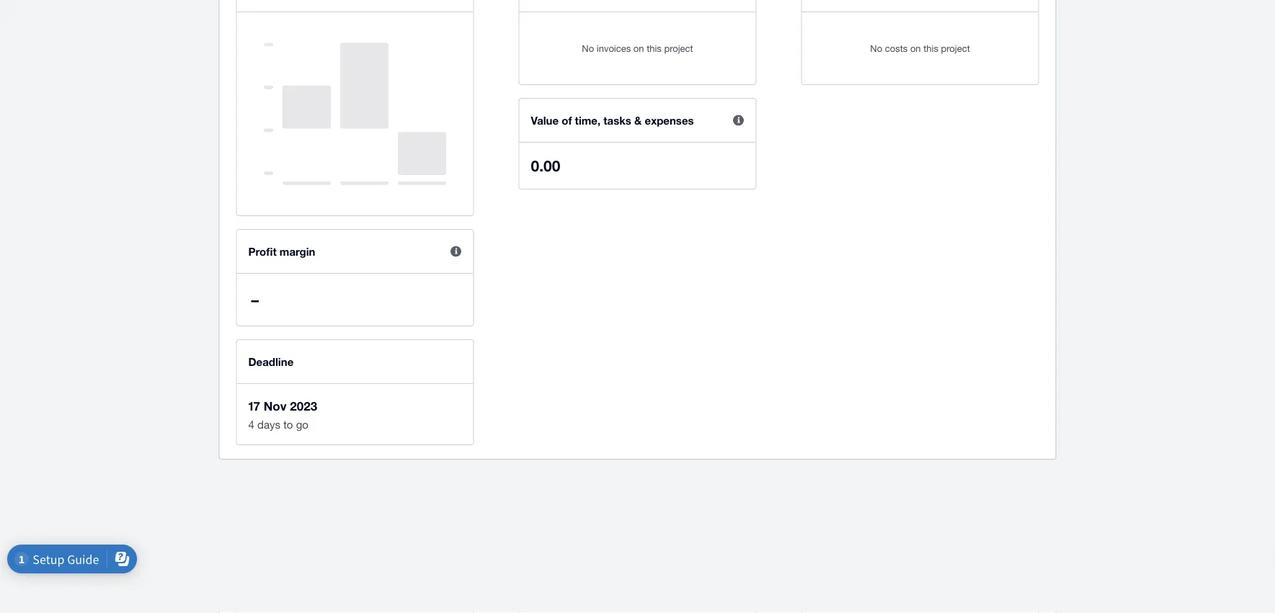 Task type: vqa. For each thing, say whether or not it's contained in the screenshot.
of
yes



Task type: describe. For each thing, give the bounding box(es) containing it.
profit
[[248, 245, 277, 258]]

no for no costs on this project
[[870, 43, 882, 54]]

–
[[251, 291, 259, 309]]

tasks
[[604, 114, 631, 127]]

nov
[[264, 399, 287, 413]]

days
[[257, 418, 280, 431]]

this for costs
[[924, 43, 938, 54]]

17 nov 2023 4 days to go
[[248, 399, 317, 431]]

value of time, tasks & expenses
[[531, 114, 694, 127]]

no profit information available image
[[264, 27, 446, 201]]

2023
[[290, 399, 317, 413]]

no for no invoices on this project
[[582, 43, 594, 54]]

expenses
[[645, 114, 694, 127]]

go
[[296, 418, 308, 431]]

more info image for 0.00
[[724, 106, 753, 135]]

0.00
[[531, 157, 560, 175]]

costs
[[885, 43, 908, 54]]

more info image for –
[[442, 237, 470, 266]]

deadline
[[248, 355, 294, 368]]



Task type: locate. For each thing, give the bounding box(es) containing it.
more info image
[[724, 106, 753, 135], [442, 237, 470, 266]]

2 project from the left
[[941, 43, 970, 54]]

value
[[531, 114, 559, 127]]

0 horizontal spatial on
[[633, 43, 644, 54]]

1 horizontal spatial this
[[924, 43, 938, 54]]

1 project from the left
[[664, 43, 693, 54]]

0 horizontal spatial more info image
[[442, 237, 470, 266]]

on right invoices
[[633, 43, 644, 54]]

0 horizontal spatial this
[[647, 43, 662, 54]]

no
[[582, 43, 594, 54], [870, 43, 882, 54]]

0 horizontal spatial no
[[582, 43, 594, 54]]

project for no invoices on this project
[[664, 43, 693, 54]]

on for costs
[[910, 43, 921, 54]]

invoices
[[597, 43, 631, 54]]

this
[[647, 43, 662, 54], [924, 43, 938, 54]]

this right costs
[[924, 43, 938, 54]]

no left invoices
[[582, 43, 594, 54]]

1 horizontal spatial on
[[910, 43, 921, 54]]

no left costs
[[870, 43, 882, 54]]

no invoices on this project
[[582, 43, 693, 54]]

1 horizontal spatial no
[[870, 43, 882, 54]]

on for invoices
[[633, 43, 644, 54]]

project right invoices
[[664, 43, 693, 54]]

no costs on this project
[[870, 43, 970, 54]]

1 no from the left
[[582, 43, 594, 54]]

project
[[664, 43, 693, 54], [941, 43, 970, 54]]

2 on from the left
[[910, 43, 921, 54]]

1 this from the left
[[647, 43, 662, 54]]

1 on from the left
[[633, 43, 644, 54]]

2 this from the left
[[924, 43, 938, 54]]

0 vertical spatial more info image
[[724, 106, 753, 135]]

this right invoices
[[647, 43, 662, 54]]

time,
[[575, 114, 601, 127]]

profit margin
[[248, 245, 315, 258]]

of
[[562, 114, 572, 127]]

project for no costs on this project
[[941, 43, 970, 54]]

&
[[634, 114, 642, 127]]

17
[[248, 399, 260, 413]]

on right costs
[[910, 43, 921, 54]]

1 horizontal spatial more info image
[[724, 106, 753, 135]]

2 no from the left
[[870, 43, 882, 54]]

project right costs
[[941, 43, 970, 54]]

0 horizontal spatial project
[[664, 43, 693, 54]]

4
[[248, 418, 254, 431]]

on
[[633, 43, 644, 54], [910, 43, 921, 54]]

1 vertical spatial more info image
[[442, 237, 470, 266]]

margin
[[280, 245, 315, 258]]

this for invoices
[[647, 43, 662, 54]]

1 horizontal spatial project
[[941, 43, 970, 54]]

to
[[283, 418, 293, 431]]



